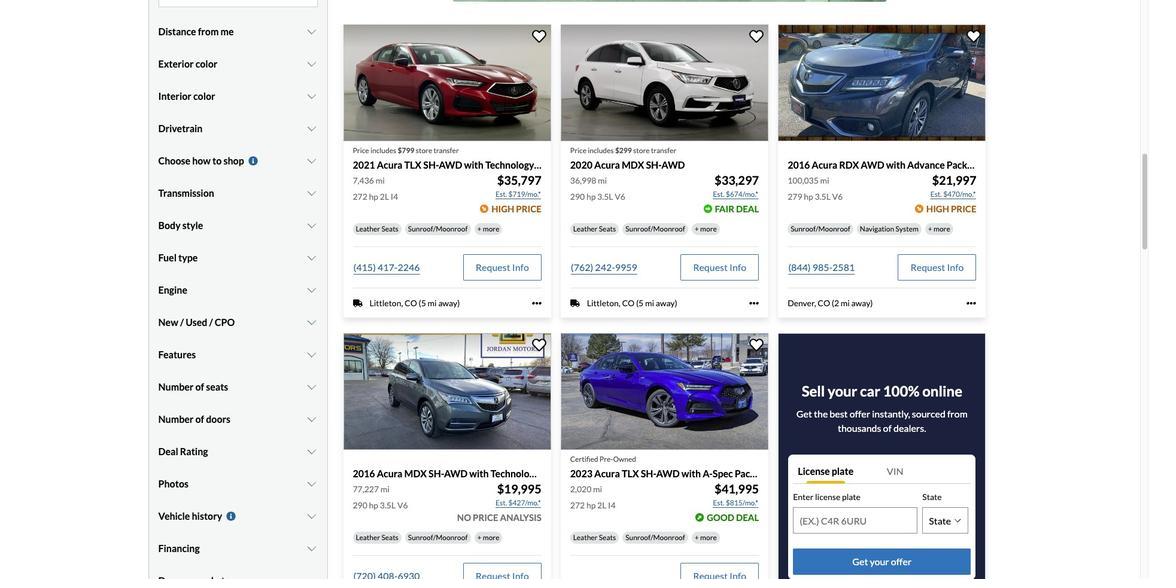 Task type: vqa. For each thing, say whether or not it's contained in the screenshot.
third Will from the bottom
no



Task type: locate. For each thing, give the bounding box(es) containing it.
price inside price includes $799 store transfer 2021 acura tlx sh-awd with technology package
[[353, 146, 369, 155]]

est. down $35,797
[[496, 190, 507, 199]]

transfer
[[434, 146, 459, 155], [651, 146, 676, 155]]

$299
[[615, 146, 632, 155]]

chevron down image inside financing dropdown button
[[306, 544, 318, 553]]

the
[[814, 408, 828, 420]]

0 horizontal spatial high
[[491, 204, 514, 214]]

0 vertical spatial from
[[198, 26, 219, 37]]

i4 inside the '2,020 mi 272 hp 2l i4'
[[608, 501, 616, 511]]

distance
[[158, 26, 196, 37]]

+ more down fair at the top of page
[[695, 225, 717, 234]]

100,035
[[788, 175, 819, 186]]

1 horizontal spatial (5
[[636, 298, 644, 308]]

price for $35,797
[[516, 204, 542, 214]]

truck image
[[353, 298, 362, 308], [570, 298, 580, 308]]

+ more down $19,995 est. $427/mo.* no price analysis
[[477, 533, 499, 542]]

1 store from the left
[[416, 146, 432, 155]]

price for $35,797
[[353, 146, 369, 155]]

ellipsis h image
[[532, 299, 542, 308], [749, 299, 759, 308], [967, 299, 977, 308]]

chevron down image for engine
[[306, 285, 318, 295]]

price up 2021
[[353, 146, 369, 155]]

1 vertical spatial number
[[158, 413, 194, 425]]

1 number from the top
[[158, 381, 194, 392]]

history
[[192, 510, 222, 522]]

3.5l inside 77,227 mi 290 hp 3.5l v6
[[380, 501, 396, 511]]

of down instantly,
[[883, 423, 892, 434]]

1 vertical spatial 2016
[[353, 468, 375, 479]]

deal down $815/mo.*
[[736, 513, 759, 523]]

acura
[[377, 159, 403, 171], [594, 159, 620, 171], [812, 159, 837, 171], [377, 468, 403, 479], [594, 468, 620, 479]]

store inside price includes $799 store transfer 2021 acura tlx sh-awd with technology package
[[416, 146, 432, 155]]

7,436
[[353, 175, 374, 186]]

0 horizontal spatial i4
[[391, 192, 398, 202]]

1 request from the left
[[476, 262, 510, 273]]

2 horizontal spatial request info
[[911, 262, 964, 273]]

290 for $33,297
[[570, 192, 585, 202]]

1 vertical spatial deal
[[736, 513, 759, 523]]

0 horizontal spatial truck image
[[353, 298, 362, 308]]

2 includes from the left
[[588, 146, 614, 155]]

1 horizontal spatial 3.5l
[[597, 192, 613, 202]]

3 chevron down image from the top
[[306, 221, 318, 230]]

request info
[[476, 262, 529, 273], [693, 262, 746, 273], [911, 262, 964, 273]]

1 co from the left
[[405, 298, 417, 308]]

1 vertical spatial mdx
[[404, 468, 427, 479]]

1 vertical spatial offer
[[891, 556, 912, 568]]

awd
[[439, 159, 462, 171], [662, 159, 685, 171], [861, 159, 884, 171], [444, 468, 468, 479], [656, 468, 680, 479]]

price includes $299 store transfer 2020 acura mdx sh-awd
[[570, 146, 685, 171]]

1 horizontal spatial request info
[[693, 262, 746, 273]]

chevron down image
[[306, 59, 318, 69], [306, 188, 318, 198], [306, 221, 318, 230], [306, 285, 318, 295], [306, 382, 318, 392], [306, 479, 318, 489], [306, 512, 318, 521], [306, 576, 318, 579]]

2l inside 7,436 mi 272 hp 2l i4
[[380, 192, 389, 202]]

est. inside $19,995 est. $427/mo.* no price analysis
[[496, 499, 507, 508]]

2 littleton, co (5 mi away) from the left
[[587, 298, 677, 308]]

seats down 77,227 mi 290 hp 3.5l v6
[[382, 533, 399, 542]]

offer inside get the best offer instantly, sourced from thousands of dealers.
[[850, 408, 870, 420]]

engine
[[158, 284, 187, 295]]

1 deal from the top
[[736, 204, 759, 214]]

system
[[896, 225, 919, 234]]

leather up (762)
[[573, 225, 598, 234]]

from down online
[[947, 408, 968, 420]]

littleton, co (5 mi away) down the 2246 on the top left of the page
[[370, 298, 460, 308]]

3.5l inside 36,998 mi 290 hp 3.5l v6
[[597, 192, 613, 202]]

77,227
[[353, 484, 379, 495]]

leather up '(415)'
[[356, 225, 380, 234]]

1 vertical spatial your
[[870, 556, 889, 568]]

1 horizontal spatial v6
[[615, 192, 625, 202]]

2 away) from the left
[[656, 298, 677, 308]]

0 horizontal spatial transfer
[[434, 146, 459, 155]]

2 chevron down image from the top
[[306, 91, 318, 101]]

est. inside $33,297 est. $674/mo.*
[[713, 190, 725, 199]]

price includes $799 store transfer 2021 acura tlx sh-awd with technology package
[[353, 146, 572, 171]]

0 vertical spatial 2l
[[380, 192, 389, 202]]

0 horizontal spatial 290
[[353, 501, 367, 511]]

seats for $41,995
[[599, 533, 616, 542]]

272 for $35,797
[[353, 192, 367, 202]]

mdx inside price includes $299 store transfer 2020 acura mdx sh-awd
[[622, 159, 644, 171]]

acura inside price includes $799 store transfer 2021 acura tlx sh-awd with technology package
[[377, 159, 403, 171]]

2 request info from the left
[[693, 262, 746, 273]]

chevron down image inside 'number of seats' dropdown button
[[306, 382, 318, 392]]

8 chevron down image from the top
[[306, 415, 318, 424]]

2 price from the left
[[570, 146, 587, 155]]

request info for $33,297
[[693, 262, 746, 273]]

7 chevron down image from the top
[[306, 512, 318, 521]]

vehicle
[[158, 510, 190, 522]]

2 horizontal spatial co
[[818, 298, 830, 308]]

chevron down image for features
[[306, 350, 318, 360]]

1 transfer from the left
[[434, 146, 459, 155]]

i4 down $799
[[391, 192, 398, 202]]

1 vertical spatial from
[[947, 408, 968, 420]]

color inside dropdown button
[[195, 58, 217, 69]]

i4 inside 7,436 mi 272 hp 2l i4
[[391, 192, 398, 202]]

type
[[178, 252, 198, 263]]

100,035 mi 279 hp 3.5l v6
[[788, 175, 843, 202]]

1 horizontal spatial includes
[[588, 146, 614, 155]]

hp down 77,227
[[369, 501, 378, 511]]

v6 inside 100,035 mi 279 hp 3.5l v6
[[832, 192, 843, 202]]

0 horizontal spatial mdx
[[404, 468, 427, 479]]

290 inside 36,998 mi 290 hp 3.5l v6
[[570, 192, 585, 202]]

2 horizontal spatial price
[[951, 204, 977, 214]]

0 horizontal spatial v6
[[397, 501, 408, 511]]

price inside price includes $299 store transfer 2020 acura mdx sh-awd
[[570, 146, 587, 155]]

get the best offer instantly, sourced from thousands of dealers.
[[797, 408, 968, 434]]

includes inside price includes $299 store transfer 2020 acura mdx sh-awd
[[588, 146, 614, 155]]

0 horizontal spatial includes
[[370, 146, 396, 155]]

more down fair at the top of page
[[700, 225, 717, 234]]

hp down 2,020 at bottom
[[586, 501, 596, 511]]

4 chevron down image from the top
[[306, 156, 318, 166]]

2 littleton, from the left
[[587, 298, 621, 308]]

chevron down image inside body style dropdown button
[[306, 221, 318, 230]]

3 chevron down image from the top
[[306, 124, 318, 133]]

acura down pre-
[[594, 468, 620, 479]]

advertisement region
[[452, 0, 887, 2]]

your up best
[[828, 383, 857, 400]]

no
[[457, 513, 471, 523]]

get for get the best offer instantly, sourced from thousands of dealers.
[[797, 408, 812, 420]]

est. up fair at the top of page
[[713, 190, 725, 199]]

2 high price from the left
[[926, 204, 977, 214]]

0 vertical spatial technology
[[485, 159, 534, 171]]

2 ellipsis h image from the left
[[749, 299, 759, 308]]

1 horizontal spatial request
[[693, 262, 728, 273]]

i4 down pre-
[[608, 501, 616, 511]]

+ for $41,995
[[695, 533, 699, 542]]

chevron down image
[[306, 27, 318, 36], [306, 91, 318, 101], [306, 124, 318, 133], [306, 156, 318, 166], [306, 253, 318, 263], [306, 318, 318, 327], [306, 350, 318, 360], [306, 415, 318, 424], [306, 447, 318, 456], [306, 544, 318, 553]]

3.5l inside 100,035 mi 279 hp 3.5l v6
[[815, 192, 831, 202]]

2016 up 77,227
[[353, 468, 375, 479]]

1 horizontal spatial ellipsis h image
[[749, 299, 759, 308]]

sunroof/moonroof for $35,797
[[408, 225, 468, 234]]

0 horizontal spatial from
[[198, 26, 219, 37]]

1 chevron down image from the top
[[306, 27, 318, 36]]

of for doors
[[195, 413, 204, 425]]

your for offer
[[870, 556, 889, 568]]

store right $799
[[416, 146, 432, 155]]

0 horizontal spatial price
[[473, 513, 498, 523]]

1 vertical spatial i4
[[608, 501, 616, 511]]

acura down $299
[[594, 159, 620, 171]]

1 vertical spatial technology
[[491, 468, 539, 479]]

hp for $33,297
[[586, 192, 596, 202]]

(415) 417-2246
[[353, 262, 420, 273]]

2l inside the '2,020 mi 272 hp 2l i4'
[[597, 501, 607, 511]]

more down est. $719/mo.* button
[[483, 225, 499, 234]]

price right no
[[473, 513, 498, 523]]

est. up 'good' at bottom
[[713, 499, 725, 508]]

includes for $35,797
[[370, 146, 396, 155]]

price down $470/mo.*
[[951, 204, 977, 214]]

2 (5 from the left
[[636, 298, 644, 308]]

leather seats up (762) 242-9959 at top
[[573, 225, 616, 234]]

includes left $299
[[588, 146, 614, 155]]

chevron down image for number of doors
[[306, 415, 318, 424]]

littleton, co (5 mi away) down the 9959 at the right of page
[[587, 298, 677, 308]]

3 ellipsis h image from the left
[[967, 299, 977, 308]]

1 horizontal spatial store
[[633, 146, 650, 155]]

white 2020 acura mdx sh-awd suv / crossover all-wheel drive automatic image
[[561, 24, 769, 141]]

3 info from the left
[[947, 262, 964, 273]]

v6 for $21,997
[[832, 192, 843, 202]]

chevron down image inside features dropdown button
[[306, 350, 318, 360]]

mi inside 36,998 mi 290 hp 3.5l v6
[[598, 175, 607, 186]]

chevron down image for photos
[[306, 479, 318, 489]]

272
[[353, 192, 367, 202], [570, 501, 585, 511]]

0 horizontal spatial get
[[797, 408, 812, 420]]

2 store from the left
[[633, 146, 650, 155]]

1 request info button from the left
[[463, 254, 542, 281]]

hp for $41,995
[[586, 501, 596, 511]]

get inside button
[[853, 556, 868, 568]]

chevron down image inside engine dropdown button
[[306, 285, 318, 295]]

2 truck image from the left
[[570, 298, 580, 308]]

technology up $19,995
[[491, 468, 539, 479]]

4 chevron down image from the top
[[306, 285, 318, 295]]

2 co from the left
[[622, 298, 635, 308]]

co for $35,797
[[405, 298, 417, 308]]

2l for $35,797
[[380, 192, 389, 202]]

choose
[[158, 155, 190, 166]]

chevron down image inside exterior color dropdown button
[[306, 59, 318, 69]]

your down enter license plate field
[[870, 556, 889, 568]]

littleton, down (762) 242-9959 button
[[587, 298, 621, 308]]

of inside dropdown button
[[195, 413, 204, 425]]

state
[[923, 492, 942, 502]]

(844) 985-2581
[[788, 262, 855, 273]]

mdx up 77,227 mi 290 hp 3.5l v6
[[404, 468, 427, 479]]

985-
[[813, 262, 833, 273]]

v6 inside 36,998 mi 290 hp 3.5l v6
[[615, 192, 625, 202]]

mdx down $299
[[622, 159, 644, 171]]

est. for $41,995
[[713, 499, 725, 508]]

1 horizontal spatial 2016
[[788, 159, 810, 171]]

0 vertical spatial 2016
[[788, 159, 810, 171]]

0 horizontal spatial request
[[476, 262, 510, 273]]

1 price from the left
[[353, 146, 369, 155]]

plate right "license"
[[842, 492, 861, 502]]

sell
[[802, 383, 825, 400]]

1 vertical spatial 290
[[353, 501, 367, 511]]

doors
[[206, 413, 230, 425]]

0 horizontal spatial tlx
[[404, 159, 422, 171]]

price up 2020
[[570, 146, 587, 155]]

chevron down image inside the vehicle history dropdown button
[[306, 512, 318, 521]]

away)
[[438, 298, 460, 308], [656, 298, 677, 308], [851, 298, 873, 308]]

littleton, for $35,797
[[370, 298, 403, 308]]

instantly,
[[872, 408, 910, 420]]

2021
[[353, 159, 375, 171]]

of inside get the best offer instantly, sourced from thousands of dealers.
[[883, 423, 892, 434]]

i4
[[391, 192, 398, 202], [608, 501, 616, 511]]

transmission button
[[158, 178, 318, 208]]

2023
[[570, 468, 593, 479]]

0 horizontal spatial request info
[[476, 262, 529, 273]]

your inside button
[[870, 556, 889, 568]]

request info button for $35,797
[[463, 254, 542, 281]]

request info button for $33,297
[[681, 254, 759, 281]]

77,227 mi 290 hp 3.5l v6
[[353, 484, 408, 511]]

2 horizontal spatial ellipsis h image
[[967, 299, 977, 308]]

leather seats up (415) 417-2246
[[356, 225, 399, 234]]

6 chevron down image from the top
[[306, 318, 318, 327]]

5 chevron down image from the top
[[306, 253, 318, 263]]

package inside certified pre-owned 2023 acura tlx sh-awd with a-spec package
[[735, 468, 771, 479]]

0 vertical spatial 290
[[570, 192, 585, 202]]

v6 inside 77,227 mi 290 hp 3.5l v6
[[397, 501, 408, 511]]

/ right new
[[180, 316, 184, 328]]

tlx
[[404, 159, 422, 171], [622, 468, 639, 479]]

1 ellipsis h image from the left
[[532, 299, 542, 308]]

get down enter license plate field
[[853, 556, 868, 568]]

est. down '$21,997'
[[931, 190, 942, 199]]

tlx down owned
[[622, 468, 639, 479]]

(5 down the 9959 at the right of page
[[636, 298, 644, 308]]

interior color button
[[158, 81, 318, 111]]

1 horizontal spatial price
[[516, 204, 542, 214]]

tab list
[[793, 460, 971, 484]]

1 horizontal spatial price
[[570, 146, 587, 155]]

hp right 279
[[804, 192, 813, 202]]

0 horizontal spatial info
[[512, 262, 529, 273]]

1 high from the left
[[491, 204, 514, 214]]

0 vertical spatial deal
[[736, 204, 759, 214]]

1 horizontal spatial 2l
[[597, 501, 607, 511]]

290 inside 77,227 mi 290 hp 3.5l v6
[[353, 501, 367, 511]]

high price down est. $719/mo.* button
[[491, 204, 542, 214]]

hp for $21,997
[[804, 192, 813, 202]]

hp inside 100,035 mi 279 hp 3.5l v6
[[804, 192, 813, 202]]

littleton, co (5 mi away) for $35,797
[[370, 298, 460, 308]]

ellipsis h image for $35,797
[[532, 299, 542, 308]]

0 vertical spatial your
[[828, 383, 857, 400]]

0 horizontal spatial 3.5l
[[380, 501, 396, 511]]

vehicle history
[[158, 510, 222, 522]]

2 horizontal spatial 3.5l
[[815, 192, 831, 202]]

chevron down image inside number of doors dropdown button
[[306, 415, 318, 424]]

number down features
[[158, 381, 194, 392]]

+ more down 'good' at bottom
[[695, 533, 717, 542]]

littleton, co (5 mi away) for $33,297
[[587, 298, 677, 308]]

+
[[477, 225, 482, 234], [695, 225, 699, 234], [928, 225, 932, 234], [477, 533, 482, 542], [695, 533, 699, 542]]

color inside dropdown button
[[193, 90, 215, 102]]

truck image down (762)
[[570, 298, 580, 308]]

0 horizontal spatial 2016
[[353, 468, 375, 479]]

est. $674/mo.* button
[[712, 189, 759, 201]]

leather seats for $41,995
[[573, 533, 616, 542]]

0 horizontal spatial 272
[[353, 192, 367, 202]]

0 horizontal spatial away)
[[438, 298, 460, 308]]

certified pre-owned 2023 acura tlx sh-awd with a-spec package
[[570, 455, 771, 479]]

1 horizontal spatial info
[[730, 262, 746, 273]]

acura down $799
[[377, 159, 403, 171]]

1 horizontal spatial 272
[[570, 501, 585, 511]]

0 horizontal spatial store
[[416, 146, 432, 155]]

1 chevron down image from the top
[[306, 59, 318, 69]]

2 info from the left
[[730, 262, 746, 273]]

high price down est. $470/mo.* button
[[926, 204, 977, 214]]

of inside dropdown button
[[195, 381, 204, 392]]

acura up 77,227 mi 290 hp 3.5l v6
[[377, 468, 403, 479]]

272 down 7,436
[[353, 192, 367, 202]]

0 vertical spatial i4
[[391, 192, 398, 202]]

get left the
[[797, 408, 812, 420]]

1 vertical spatial get
[[853, 556, 868, 568]]

290
[[570, 192, 585, 202], [353, 501, 367, 511]]

exterior color
[[158, 58, 217, 69]]

store for $35,797
[[416, 146, 432, 155]]

leather for $35,797
[[356, 225, 380, 234]]

your
[[828, 383, 857, 400], [870, 556, 889, 568]]

est. inside $21,997 est. $470/mo.*
[[931, 190, 942, 199]]

more right the system
[[934, 225, 950, 234]]

2 transfer from the left
[[651, 146, 676, 155]]

hp inside 77,227 mi 290 hp 3.5l v6
[[369, 501, 378, 511]]

package up '$21,997'
[[947, 159, 982, 171]]

transfer inside price includes $299 store transfer 2020 acura mdx sh-awd
[[651, 146, 676, 155]]

transfer right $299
[[651, 146, 676, 155]]

(415)
[[353, 262, 376, 273]]

1 horizontal spatial away)
[[656, 298, 677, 308]]

store right $299
[[633, 146, 650, 155]]

3 away) from the left
[[851, 298, 873, 308]]

1 littleton, co (5 mi away) from the left
[[370, 298, 460, 308]]

0 vertical spatial get
[[797, 408, 812, 420]]

transfer right $799
[[434, 146, 459, 155]]

1 horizontal spatial co
[[622, 298, 635, 308]]

price down $719/mo.* at the left top
[[516, 204, 542, 214]]

includes inside price includes $799 store transfer 2021 acura tlx sh-awd with technology package
[[370, 146, 396, 155]]

0 vertical spatial color
[[195, 58, 217, 69]]

1 horizontal spatial 290
[[570, 192, 585, 202]]

9 chevron down image from the top
[[306, 447, 318, 456]]

chevron down image for exterior color
[[306, 59, 318, 69]]

color right exterior
[[195, 58, 217, 69]]

0 horizontal spatial request info button
[[463, 254, 542, 281]]

2581
[[833, 262, 855, 273]]

from
[[198, 26, 219, 37], [947, 408, 968, 420]]

1 horizontal spatial truck image
[[570, 298, 580, 308]]

of left doors
[[195, 413, 204, 425]]

chevron down image inside the new / used / cpo dropdown button
[[306, 318, 318, 327]]

package up 2,020 at bottom
[[541, 468, 577, 479]]

request info for $35,797
[[476, 262, 529, 273]]

away) for $35,797
[[438, 298, 460, 308]]

co left (2
[[818, 298, 830, 308]]

store inside price includes $299 store transfer 2020 acura mdx sh-awd
[[633, 146, 650, 155]]

sunroof/moonroof for $41,995
[[626, 533, 685, 542]]

2246
[[398, 262, 420, 273]]

0 vertical spatial plate
[[832, 466, 854, 477]]

/ left the cpo
[[209, 316, 213, 328]]

photos
[[158, 478, 189, 489]]

plate right license
[[832, 466, 854, 477]]

chevron down image inside deal rating dropdown button
[[306, 447, 318, 456]]

littleton, down the (415) 417-2246 button
[[370, 298, 403, 308]]

acura inside price includes $299 store transfer 2020 acura mdx sh-awd
[[594, 159, 620, 171]]

get inside get the best offer instantly, sourced from thousands of dealers.
[[797, 408, 812, 420]]

thousands
[[838, 423, 881, 434]]

co down the 9959 at the right of page
[[622, 298, 635, 308]]

(5 down the 2246 on the top left of the page
[[419, 298, 426, 308]]

6 chevron down image from the top
[[306, 479, 318, 489]]

number inside dropdown button
[[158, 381, 194, 392]]

+ more down est. $719/mo.* button
[[477, 225, 499, 234]]

new / used / cpo
[[158, 316, 235, 328]]

est.
[[496, 190, 507, 199], [713, 190, 725, 199], [931, 190, 942, 199], [496, 499, 507, 508], [713, 499, 725, 508]]

high for $21,997
[[926, 204, 949, 214]]

number inside dropdown button
[[158, 413, 194, 425]]

denver,
[[788, 298, 816, 308]]

0 vertical spatial number
[[158, 381, 194, 392]]

seats up 417-
[[382, 225, 399, 234]]

1 horizontal spatial mdx
[[622, 159, 644, 171]]

1 horizontal spatial offer
[[891, 556, 912, 568]]

1 request info from the left
[[476, 262, 529, 273]]

plate inside license plate tab
[[832, 466, 854, 477]]

0 vertical spatial offer
[[850, 408, 870, 420]]

0 horizontal spatial high price
[[491, 204, 542, 214]]

info for $35,797
[[512, 262, 529, 273]]

chevron down image inside transmission dropdown button
[[306, 188, 318, 198]]

hp down 7,436
[[369, 192, 378, 202]]

1 vertical spatial color
[[193, 90, 215, 102]]

of left the seats
[[195, 381, 204, 392]]

est. inside $41,995 est. $815/mo.*
[[713, 499, 725, 508]]

0 horizontal spatial your
[[828, 383, 857, 400]]

package up 36,998 on the top
[[536, 159, 572, 171]]

1 includes from the left
[[370, 146, 396, 155]]

leather seats for $35,797
[[356, 225, 399, 234]]

color
[[195, 58, 217, 69], [193, 90, 215, 102]]

package up $41,995
[[735, 468, 771, 479]]

offer
[[850, 408, 870, 420], [891, 556, 912, 568]]

0 horizontal spatial /
[[180, 316, 184, 328]]

0 horizontal spatial price
[[353, 146, 369, 155]]

2 horizontal spatial v6
[[832, 192, 843, 202]]

number up deal rating
[[158, 413, 194, 425]]

2016
[[788, 159, 810, 171], [353, 468, 375, 479]]

1 away) from the left
[[438, 298, 460, 308]]

1 horizontal spatial your
[[870, 556, 889, 568]]

from left me
[[198, 26, 219, 37]]

acura left rdx
[[812, 159, 837, 171]]

1 horizontal spatial request info button
[[681, 254, 759, 281]]

technology up $35,797
[[485, 159, 534, 171]]

get for get your offer
[[853, 556, 868, 568]]

0 vertical spatial mdx
[[622, 159, 644, 171]]

2020
[[570, 159, 593, 171]]

high down est. $470/mo.* button
[[926, 204, 949, 214]]

technology
[[485, 159, 534, 171], [491, 468, 539, 479]]

0 vertical spatial tlx
[[404, 159, 422, 171]]

1 (5 from the left
[[419, 298, 426, 308]]

high price for $21,997
[[926, 204, 977, 214]]

1 horizontal spatial littleton, co (5 mi away)
[[587, 298, 677, 308]]

hp inside 7,436 mi 272 hp 2l i4
[[369, 192, 378, 202]]

with inside certified pre-owned 2023 acura tlx sh-awd with a-spec package
[[682, 468, 701, 479]]

1 horizontal spatial high
[[926, 204, 949, 214]]

style
[[182, 219, 203, 231]]

seats up 242-
[[599, 225, 616, 234]]

1 horizontal spatial high price
[[926, 204, 977, 214]]

high down est. $719/mo.* button
[[491, 204, 514, 214]]

2 horizontal spatial away)
[[851, 298, 873, 308]]

290 down 36,998 on the top
[[570, 192, 585, 202]]

0 horizontal spatial ellipsis h image
[[532, 299, 542, 308]]

0 horizontal spatial 2l
[[380, 192, 389, 202]]

leather seats down the '2,020 mi 272 hp 2l i4'
[[573, 533, 616, 542]]

mi inside 100,035 mi 279 hp 3.5l v6
[[820, 175, 829, 186]]

chevron down image inside distance from me dropdown button
[[306, 27, 318, 36]]

1 horizontal spatial i4
[[608, 501, 616, 511]]

1 horizontal spatial tlx
[[622, 468, 639, 479]]

hp down 36,998 on the top
[[586, 192, 596, 202]]

est. $427/mo.* button
[[495, 498, 542, 510]]

color right interior
[[193, 90, 215, 102]]

242-
[[595, 262, 615, 273]]

chevron down image inside interior color dropdown button
[[306, 91, 318, 101]]

red 2021 acura tlx sh-awd with technology package sedan all-wheel drive automatic image
[[343, 24, 551, 141]]

3 request info button from the left
[[898, 254, 977, 281]]

1 / from the left
[[180, 316, 184, 328]]

info for $33,297
[[730, 262, 746, 273]]

1 vertical spatial 2l
[[597, 501, 607, 511]]

3 co from the left
[[818, 298, 830, 308]]

1 horizontal spatial /
[[209, 316, 213, 328]]

mi inside the '2,020 mi 272 hp 2l i4'
[[593, 484, 602, 495]]

7,436 mi 272 hp 2l i4
[[353, 175, 398, 202]]

info
[[512, 262, 529, 273], [730, 262, 746, 273], [947, 262, 964, 273]]

290 down 77,227
[[353, 501, 367, 511]]

272 down 2,020 at bottom
[[570, 501, 585, 511]]

$21,997 est. $470/mo.*
[[931, 173, 977, 199]]

cpo
[[215, 316, 235, 328]]

price for $21,997
[[951, 204, 977, 214]]

2016 up 100,035
[[788, 159, 810, 171]]

2 chevron down image from the top
[[306, 188, 318, 198]]

1 truck image from the left
[[353, 298, 362, 308]]

(2
[[832, 298, 839, 308]]

1 vertical spatial tlx
[[622, 468, 639, 479]]

of for seats
[[195, 381, 204, 392]]

chevron down image for transmission
[[306, 188, 318, 198]]

0 horizontal spatial littleton,
[[370, 298, 403, 308]]

est. down $19,995
[[496, 499, 507, 508]]

+ for $33,297
[[695, 225, 699, 234]]

drivetrain button
[[158, 114, 318, 143]]

request info button
[[463, 254, 542, 281], [681, 254, 759, 281], [898, 254, 977, 281]]

272 inside 7,436 mi 272 hp 2l i4
[[353, 192, 367, 202]]

272 inside the '2,020 mi 272 hp 2l i4'
[[570, 501, 585, 511]]

co
[[405, 298, 417, 308], [622, 298, 635, 308], [818, 298, 830, 308]]

includes left $799
[[370, 146, 396, 155]]

est. inside $35,797 est. $719/mo.*
[[496, 190, 507, 199]]

chevron down image inside fuel type dropdown button
[[306, 253, 318, 263]]

info circle image
[[225, 512, 237, 521]]

5 chevron down image from the top
[[306, 382, 318, 392]]

more down 'good' at bottom
[[700, 533, 717, 542]]

2 number from the top
[[158, 413, 194, 425]]

tlx down $799
[[404, 159, 422, 171]]

2 deal from the top
[[736, 513, 759, 523]]

2 request info button from the left
[[681, 254, 759, 281]]

2 request from the left
[[693, 262, 728, 273]]

1 vertical spatial 272
[[570, 501, 585, 511]]

$41,995
[[715, 482, 759, 496]]

1 horizontal spatial get
[[853, 556, 868, 568]]

10 chevron down image from the top
[[306, 544, 318, 553]]

1 high price from the left
[[491, 204, 542, 214]]

2l for $41,995
[[597, 501, 607, 511]]

7 chevron down image from the top
[[306, 350, 318, 360]]

seats down the '2,020 mi 272 hp 2l i4'
[[599, 533, 616, 542]]

1 littleton, from the left
[[370, 298, 403, 308]]

0 horizontal spatial offer
[[850, 408, 870, 420]]

truck image down '(415)'
[[353, 298, 362, 308]]

3.5l for $33,297
[[597, 192, 613, 202]]

fair
[[715, 204, 734, 214]]

leather down the '2,020 mi 272 hp 2l i4'
[[573, 533, 598, 542]]

chevron down image inside drivetrain "dropdown button"
[[306, 124, 318, 133]]

1 horizontal spatial littleton,
[[587, 298, 621, 308]]

1 horizontal spatial transfer
[[651, 146, 676, 155]]

1 info from the left
[[512, 262, 529, 273]]

deal down $674/mo.*
[[736, 204, 759, 214]]

chevron down image inside photos dropdown button
[[306, 479, 318, 489]]

drivetrain
[[158, 123, 203, 134]]

with
[[464, 159, 484, 171], [886, 159, 906, 171], [469, 468, 489, 479], [682, 468, 701, 479]]

apex blue pearl 2023 acura tlx sh-awd with a-spec package sedan all-wheel drive automatic image
[[561, 333, 769, 450]]

co down the 2246 on the top left of the page
[[405, 298, 417, 308]]

online
[[922, 383, 962, 400]]

Enter license plate field
[[794, 508, 917, 533]]

2 high from the left
[[926, 204, 949, 214]]

hp inside 36,998 mi 290 hp 3.5l v6
[[586, 192, 596, 202]]

fuel type
[[158, 252, 198, 263]]

hp inside the '2,020 mi 272 hp 2l i4'
[[586, 501, 596, 511]]

color for exterior color
[[195, 58, 217, 69]]

transfer inside price includes $799 store transfer 2021 acura tlx sh-awd with technology package
[[434, 146, 459, 155]]

0 vertical spatial 272
[[353, 192, 367, 202]]

1 horizontal spatial from
[[947, 408, 968, 420]]

3.5l for $19,995
[[380, 501, 396, 511]]



Task type: describe. For each thing, give the bounding box(es) containing it.
36,998 mi 290 hp 3.5l v6
[[570, 175, 625, 202]]

technology inside price includes $799 store transfer 2021 acura tlx sh-awd with technology package
[[485, 159, 534, 171]]

exterior
[[158, 58, 194, 69]]

(415) 417-2246 button
[[353, 254, 421, 281]]

license plate
[[798, 466, 854, 477]]

truck image for $35,797
[[353, 298, 362, 308]]

car
[[860, 383, 880, 400]]

offer inside get your offer button
[[891, 556, 912, 568]]

leather seats down 77,227 mi 290 hp 3.5l v6
[[356, 533, 399, 542]]

est. $470/mo.* button
[[930, 189, 977, 201]]

high for $35,797
[[491, 204, 514, 214]]

272 for $41,995
[[570, 501, 585, 511]]

+ more for $33,297
[[695, 225, 717, 234]]

sunroof/moonroof for $33,297
[[626, 225, 685, 234]]

chevron down image for distance from me
[[306, 27, 318, 36]]

number for number of seats
[[158, 381, 194, 392]]

+ more for $41,995
[[695, 533, 717, 542]]

chevron down image for deal rating
[[306, 447, 318, 456]]

co for $33,297
[[622, 298, 635, 308]]

(5 for $33,297
[[636, 298, 644, 308]]

enter license plate
[[793, 492, 861, 502]]

more for $33,297
[[700, 225, 717, 234]]

features button
[[158, 340, 318, 370]]

transfer for $33,297
[[651, 146, 676, 155]]

package inside price includes $799 store transfer 2021 acura tlx sh-awd with technology package
[[536, 159, 572, 171]]

distance from me
[[158, 26, 234, 37]]

est. $815/mo.* button
[[712, 498, 759, 510]]

est. for $19,995
[[496, 499, 507, 508]]

exterior color button
[[158, 49, 318, 79]]

vin tab
[[882, 460, 971, 484]]

3 request from the left
[[911, 262, 945, 273]]

hp for $35,797
[[369, 192, 378, 202]]

photos button
[[158, 469, 318, 499]]

chevron down image inside choose how to shop dropdown button
[[306, 156, 318, 166]]

3 request info from the left
[[911, 262, 964, 273]]

$41,995 est. $815/mo.*
[[713, 482, 759, 508]]

navigation
[[860, 225, 894, 234]]

$799
[[398, 146, 414, 155]]

best
[[830, 408, 848, 420]]

tlx inside price includes $799 store transfer 2021 acura tlx sh-awd with technology package
[[404, 159, 422, 171]]

transfer for $35,797
[[434, 146, 459, 155]]

spec
[[713, 468, 733, 479]]

vehicle history button
[[158, 501, 318, 531]]

leather for $41,995
[[573, 533, 598, 542]]

417-
[[378, 262, 398, 273]]

color for interior color
[[193, 90, 215, 102]]

interior
[[158, 90, 191, 102]]

sell your car 100% online
[[802, 383, 962, 400]]

sh- inside certified pre-owned 2023 acura tlx sh-awd with a-spec package
[[641, 468, 656, 479]]

how
[[192, 155, 211, 166]]

$35,797 est. $719/mo.*
[[496, 173, 542, 199]]

more down $19,995 est. $427/mo.* no price analysis
[[483, 533, 499, 542]]

acura inside certified pre-owned 2023 acura tlx sh-awd with a-spec package
[[594, 468, 620, 479]]

(762)
[[571, 262, 593, 273]]

ellipsis h image for $33,297
[[749, 299, 759, 308]]

a-
[[703, 468, 713, 479]]

truck image for $33,297
[[570, 298, 580, 308]]

2016 acura mdx sh-awd with technology package
[[353, 468, 577, 479]]

deal rating button
[[158, 437, 318, 467]]

request for $33,297
[[693, 262, 728, 273]]

$33,297 est. $674/mo.*
[[713, 173, 759, 199]]

your for car
[[828, 383, 857, 400]]

awd inside price includes $799 store transfer 2021 acura tlx sh-awd with technology package
[[439, 159, 462, 171]]

+ for $35,797
[[477, 225, 482, 234]]

more for $35,797
[[483, 225, 499, 234]]

2,020
[[570, 484, 592, 495]]

gray 2016 acura rdx awd with advance package suv / crossover all-wheel drive 6-speed automatic image
[[778, 24, 986, 141]]

leather seats for $33,297
[[573, 225, 616, 234]]

chevron down image for drivetrain
[[306, 124, 318, 133]]

+ more for $35,797
[[477, 225, 499, 234]]

choose how to shop
[[158, 155, 244, 166]]

new / used / cpo button
[[158, 307, 318, 337]]

sh- inside price includes $299 store transfer 2020 acura mdx sh-awd
[[646, 159, 662, 171]]

(5 for $35,797
[[419, 298, 426, 308]]

tab list containing license plate
[[793, 460, 971, 484]]

tlx inside certified pre-owned 2023 acura tlx sh-awd with a-spec package
[[622, 468, 639, 479]]

denver, co (2 mi away)
[[788, 298, 873, 308]]

est. for $21,997
[[931, 190, 942, 199]]

advance
[[907, 159, 945, 171]]

body style button
[[158, 210, 318, 240]]

chevron down image for interior color
[[306, 91, 318, 101]]

$470/mo.*
[[943, 190, 976, 199]]

v6 for $33,297
[[615, 192, 625, 202]]

fair deal
[[715, 204, 759, 214]]

price for $33,297
[[570, 146, 587, 155]]

chevron down image for number of seats
[[306, 382, 318, 392]]

vin
[[887, 466, 904, 477]]

leather down 77,227 mi 290 hp 3.5l v6
[[356, 533, 380, 542]]

rating
[[180, 446, 208, 457]]

number of doors button
[[158, 404, 318, 434]]

info circle image
[[247, 156, 259, 166]]

+ more right the system
[[928, 225, 950, 234]]

number of seats button
[[158, 372, 318, 402]]

chevron down image for financing
[[306, 544, 318, 553]]

v6 for $19,995
[[397, 501, 408, 511]]

good
[[707, 513, 734, 523]]

seats for $33,297
[[599, 225, 616, 234]]

from inside dropdown button
[[198, 26, 219, 37]]

littleton, for $33,297
[[587, 298, 621, 308]]

silver 2016 acura mdx sh-awd with technology package suv / crossover all-wheel drive 9-speed automatic image
[[343, 333, 551, 450]]

$674/mo.*
[[726, 190, 758, 199]]

chevron down image for new / used / cpo
[[306, 318, 318, 327]]

290 for $19,995
[[353, 501, 367, 511]]

8 chevron down image from the top
[[306, 576, 318, 579]]

choose how to shop button
[[158, 146, 318, 176]]

$19,995 est. $427/mo.* no price analysis
[[457, 482, 542, 523]]

request for $35,797
[[476, 262, 510, 273]]

distance from me button
[[158, 17, 318, 46]]

i4 for $35,797
[[391, 192, 398, 202]]

body
[[158, 219, 181, 231]]

shop
[[224, 155, 244, 166]]

from inside get the best offer instantly, sourced from thousands of dealers.
[[947, 408, 968, 420]]

good deal
[[707, 513, 759, 523]]

store for $33,297
[[633, 146, 650, 155]]

mi inside 7,436 mi 272 hp 2l i4
[[376, 175, 385, 186]]

license
[[815, 492, 840, 502]]

1 vertical spatial plate
[[842, 492, 861, 502]]

est. $719/mo.* button
[[495, 189, 542, 201]]

away) for $33,297
[[656, 298, 677, 308]]

deal for $33,297
[[736, 204, 759, 214]]

$33,297
[[715, 173, 759, 187]]

3.5l for $21,997
[[815, 192, 831, 202]]

chevron down image for fuel type
[[306, 253, 318, 263]]

transmission
[[158, 187, 214, 199]]

engine button
[[158, 275, 318, 305]]

2,020 mi 272 hp 2l i4
[[570, 484, 616, 511]]

mi inside 77,227 mi 290 hp 3.5l v6
[[381, 484, 390, 495]]

2016 for $21,997
[[788, 159, 810, 171]]

analysis
[[500, 513, 542, 523]]

$35,797
[[497, 173, 542, 187]]

number of seats
[[158, 381, 228, 392]]

more for $41,995
[[700, 533, 717, 542]]

sh- inside price includes $799 store transfer 2021 acura tlx sh-awd with technology package
[[423, 159, 439, 171]]

with inside price includes $799 store transfer 2021 acura tlx sh-awd with technology package
[[464, 159, 484, 171]]

36,998
[[570, 175, 596, 186]]

license plate tab
[[793, 460, 882, 484]]

$719/mo.*
[[508, 190, 541, 199]]

high price for $35,797
[[491, 204, 542, 214]]

financing button
[[158, 534, 318, 564]]

279
[[788, 192, 802, 202]]

est. for $35,797
[[496, 190, 507, 199]]

i4 for $41,995
[[608, 501, 616, 511]]

2016 acura rdx awd with advance package
[[788, 159, 982, 171]]

includes for $33,297
[[588, 146, 614, 155]]

awd inside price includes $299 store transfer 2020 acura mdx sh-awd
[[662, 159, 685, 171]]

body style
[[158, 219, 203, 231]]

certified
[[570, 455, 598, 464]]

est. for $33,297
[[713, 190, 725, 199]]

chevron down image for body style
[[306, 221, 318, 230]]

interior color
[[158, 90, 215, 102]]

hp for $19,995
[[369, 501, 378, 511]]

2 / from the left
[[209, 316, 213, 328]]

price inside $19,995 est. $427/mo.* no price analysis
[[473, 513, 498, 523]]

number for number of doors
[[158, 413, 194, 425]]

seats for $35,797
[[382, 225, 399, 234]]

awd inside certified pre-owned 2023 acura tlx sh-awd with a-spec package
[[656, 468, 680, 479]]

get your offer
[[853, 556, 912, 568]]

pre-
[[600, 455, 613, 464]]

(844)
[[788, 262, 811, 273]]

deal for $41,995
[[736, 513, 759, 523]]

$427/mo.*
[[508, 499, 541, 508]]

2016 for $19,995
[[353, 468, 375, 479]]

deal rating
[[158, 446, 208, 457]]

features
[[158, 349, 196, 360]]

leather for $33,297
[[573, 225, 598, 234]]

to
[[213, 155, 222, 166]]



